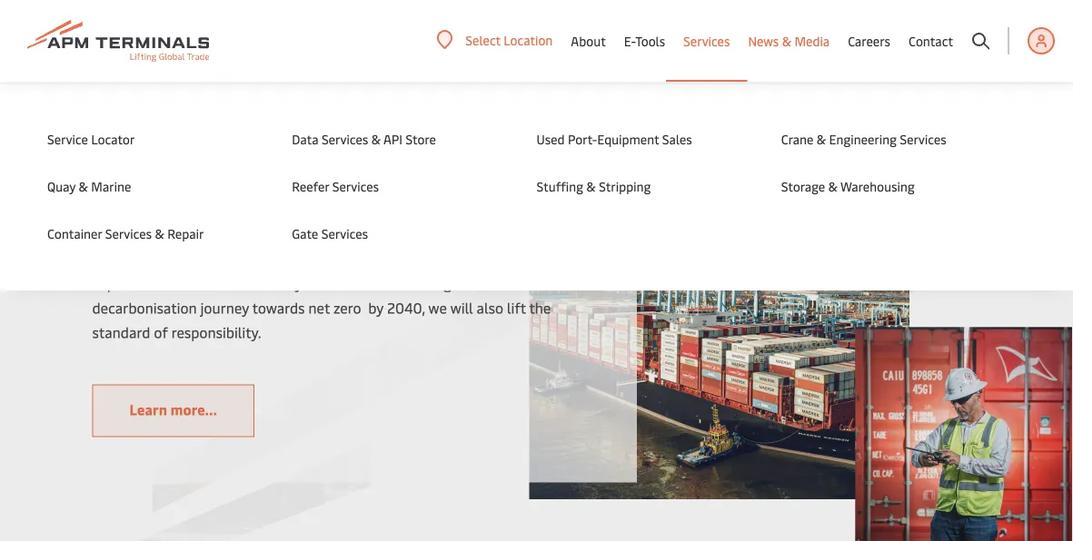 Task type: vqa. For each thing, say whether or not it's contained in the screenshot.
Services related to Reefer Services
yes



Task type: describe. For each thing, give the bounding box(es) containing it.
is
[[193, 225, 203, 244]]

services for reefer services
[[332, 178, 379, 195]]

service locator
[[47, 130, 135, 148]]

container services & repair
[[47, 225, 204, 242]]

select location button
[[437, 30, 553, 50]]

responsibility.
[[171, 323, 261, 342]]

lifting standards
[[92, 125, 446, 189]]

company.
[[503, 225, 566, 244]]

about
[[571, 32, 606, 50]]

the up locations
[[332, 249, 354, 269]]

location
[[504, 31, 553, 49]]

service locator link
[[47, 129, 256, 149]]

the up we
[[418, 274, 440, 293]]

services for gate services
[[322, 225, 368, 242]]

marine
[[91, 178, 131, 195]]

to
[[297, 225, 310, 244]]

used
[[537, 130, 565, 148]]

gate
[[292, 225, 318, 242]]

a
[[227, 225, 235, 244]]

at
[[166, 274, 179, 293]]

& for news & media
[[782, 32, 792, 50]]

& for crane & engineering services
[[817, 130, 827, 148]]

on
[[487, 274, 504, 293]]

e-tools
[[624, 32, 666, 50]]

api
[[384, 130, 403, 148]]

world's
[[358, 225, 407, 244]]

apm
[[92, 225, 123, 244]]

journey
[[200, 298, 249, 318]]

64
[[260, 274, 277, 293]]

0 vertical spatial standard
[[357, 249, 415, 269]]

engineering
[[830, 130, 897, 148]]

e-
[[624, 32, 636, 50]]

we
[[569, 225, 590, 244]]

decarbonisation
[[92, 298, 197, 318]]

locator
[[91, 130, 135, 148]]

1 vertical spatial will
[[451, 298, 473, 318]]

this
[[171, 249, 195, 269]]

container
[[47, 225, 102, 242]]

data services & api store link
[[292, 129, 500, 149]]

apm terminals is on a pathway to be the world's best terminal company. we will achieve this by constantly lifting the standard of our customers' experience at each of our 64 key locations around the globe. on our decarbonisation journey towards net zero  by 2040, we will also lift the standard of responsibility.
[[92, 225, 590, 342]]

services button
[[684, 0, 730, 82]]

& for storage & warehousing
[[829, 178, 838, 195]]

data
[[292, 130, 319, 148]]

& for quay & marine
[[79, 178, 88, 195]]

stuffing & stripping
[[537, 178, 651, 195]]

repair
[[167, 225, 204, 242]]

quay & marine
[[47, 178, 131, 195]]

lift
[[507, 298, 526, 318]]

stripping
[[599, 178, 651, 195]]

towards
[[252, 298, 305, 318]]

services for container services & repair
[[105, 225, 152, 242]]

standards
[[239, 125, 446, 189]]

1 horizontal spatial our
[[436, 249, 458, 269]]

net
[[309, 298, 330, 318]]

equipment
[[598, 130, 659, 148]]

services right engineering
[[900, 130, 947, 148]]

& inside 'data services & api store' link
[[372, 130, 381, 148]]

lifting
[[92, 125, 227, 189]]

quay
[[47, 178, 76, 195]]

tools
[[636, 32, 666, 50]]

storage & warehousing link
[[782, 176, 990, 196]]

contact
[[909, 32, 954, 50]]

news & media button
[[749, 0, 830, 82]]



Task type: locate. For each thing, give the bounding box(es) containing it.
of down best
[[419, 249, 433, 269]]

gate services
[[292, 225, 368, 242]]

contact button
[[909, 0, 954, 82]]

reefer
[[292, 178, 329, 195]]

we
[[429, 298, 447, 318]]

0 horizontal spatial of
[[154, 323, 168, 342]]

crane
[[782, 130, 814, 148]]

our right on
[[508, 274, 529, 293]]

achieve
[[119, 249, 167, 269]]

1 vertical spatial by
[[368, 298, 384, 318]]

& right "stuffing"
[[587, 178, 596, 195]]

& left repair
[[155, 225, 164, 242]]

& inside stuffing & stripping link
[[587, 178, 596, 195]]

reefer services
[[292, 178, 379, 195]]

1 horizontal spatial by
[[368, 298, 384, 318]]

& inside container services & repair link
[[155, 225, 164, 242]]

& left api
[[372, 130, 381, 148]]

used port-equipment sales
[[537, 130, 692, 148]]

1 vertical spatial of
[[217, 274, 231, 293]]

by right this
[[198, 249, 214, 269]]

news & media
[[749, 32, 830, 50]]

stuffing & stripping link
[[537, 176, 745, 196]]

also
[[477, 298, 504, 318]]

2040,
[[387, 298, 425, 318]]

& inside crane & engineering services link
[[817, 130, 827, 148]]

customers'
[[462, 249, 533, 269]]

services right tools
[[684, 32, 730, 50]]

standard down the decarbonisation
[[92, 323, 150, 342]]

terminals
[[126, 225, 190, 244]]

& right crane
[[817, 130, 827, 148]]

& inside news & media popup button
[[782, 32, 792, 50]]

port-
[[568, 130, 598, 148]]

store
[[406, 130, 436, 148]]

used port-equipment sales link
[[537, 129, 745, 149]]

best
[[411, 225, 440, 244]]

& right the storage
[[829, 178, 838, 195]]

around
[[369, 274, 415, 293]]

the right be
[[333, 225, 355, 244]]

e-tools button
[[624, 0, 666, 82]]

of down the decarbonisation
[[154, 323, 168, 342]]

reefer services link
[[292, 176, 500, 196]]

2 vertical spatial of
[[154, 323, 168, 342]]

careers
[[848, 32, 891, 50]]

about button
[[571, 0, 606, 82]]

be
[[314, 225, 330, 244]]

news
[[749, 32, 779, 50]]

gate services link
[[292, 224, 500, 244]]

standard down world's
[[357, 249, 415, 269]]

0 horizontal spatial standard
[[92, 323, 150, 342]]

sales
[[663, 130, 692, 148]]

services up achieve
[[105, 225, 152, 242]]

of
[[419, 249, 433, 269], [217, 274, 231, 293], [154, 323, 168, 342]]

2 horizontal spatial our
[[508, 274, 529, 293]]

by
[[198, 249, 214, 269], [368, 298, 384, 318]]

container services & repair link
[[47, 224, 256, 244]]

on
[[207, 225, 223, 244]]

select location
[[466, 31, 553, 49]]

our up "globe."
[[436, 249, 458, 269]]

our left "64"
[[235, 274, 256, 293]]

0 horizontal spatial will
[[92, 249, 115, 269]]

services for data services & api store
[[322, 130, 368, 148]]

services right gate
[[322, 225, 368, 242]]

data services & api store
[[292, 130, 436, 148]]

1 horizontal spatial standard
[[357, 249, 415, 269]]

0 vertical spatial will
[[92, 249, 115, 269]]

& right quay
[[79, 178, 88, 195]]

select
[[466, 31, 501, 49]]

storage & warehousing
[[782, 178, 915, 195]]

0 horizontal spatial our
[[235, 274, 256, 293]]

1 horizontal spatial will
[[451, 298, 473, 318]]

standard
[[357, 249, 415, 269], [92, 323, 150, 342]]

lifting
[[289, 249, 329, 269]]

by down around
[[368, 298, 384, 318]]

& inside storage & warehousing link
[[829, 178, 838, 195]]

& right news
[[782, 32, 792, 50]]

crane & engineering services
[[782, 130, 947, 148]]

experience
[[92, 274, 163, 293]]

1 vertical spatial standard
[[92, 323, 150, 342]]

terminal
[[443, 225, 500, 244]]

0 vertical spatial of
[[419, 249, 433, 269]]

storage
[[782, 178, 826, 195]]

key
[[281, 274, 302, 293]]

quay & marine link
[[47, 176, 256, 196]]

stuffing
[[537, 178, 584, 195]]

will down "apm"
[[92, 249, 115, 269]]

the
[[333, 225, 355, 244], [332, 249, 354, 269], [418, 274, 440, 293], [529, 298, 551, 318]]

services
[[684, 32, 730, 50], [322, 130, 368, 148], [900, 130, 947, 148], [332, 178, 379, 195], [105, 225, 152, 242], [322, 225, 368, 242]]

crane & engineering services link
[[782, 129, 990, 149]]

constantly
[[217, 249, 286, 269]]

will
[[92, 249, 115, 269], [451, 298, 473, 318]]

locations
[[306, 274, 365, 293]]

1 horizontal spatial of
[[217, 274, 231, 293]]

pathway
[[238, 225, 293, 244]]

service
[[47, 130, 88, 148]]

0 vertical spatial by
[[198, 249, 214, 269]]

& inside quay & marine link
[[79, 178, 88, 195]]

each
[[183, 274, 213, 293]]

our
[[436, 249, 458, 269], [235, 274, 256, 293], [508, 274, 529, 293]]

globe.
[[444, 274, 483, 293]]

0 horizontal spatial by
[[198, 249, 214, 269]]

warehousing
[[841, 178, 915, 195]]

services right reefer at the left of the page
[[332, 178, 379, 195]]

&
[[782, 32, 792, 50], [372, 130, 381, 148], [817, 130, 827, 148], [79, 178, 88, 195], [587, 178, 596, 195], [829, 178, 838, 195], [155, 225, 164, 242]]

of up journey
[[217, 274, 231, 293]]

2 horizontal spatial of
[[419, 249, 433, 269]]

media
[[795, 32, 830, 50]]

will right we
[[451, 298, 473, 318]]

services right data
[[322, 130, 368, 148]]

& for stuffing & stripping
[[587, 178, 596, 195]]

the right lift
[[529, 298, 551, 318]]

careers button
[[848, 0, 891, 82]]



